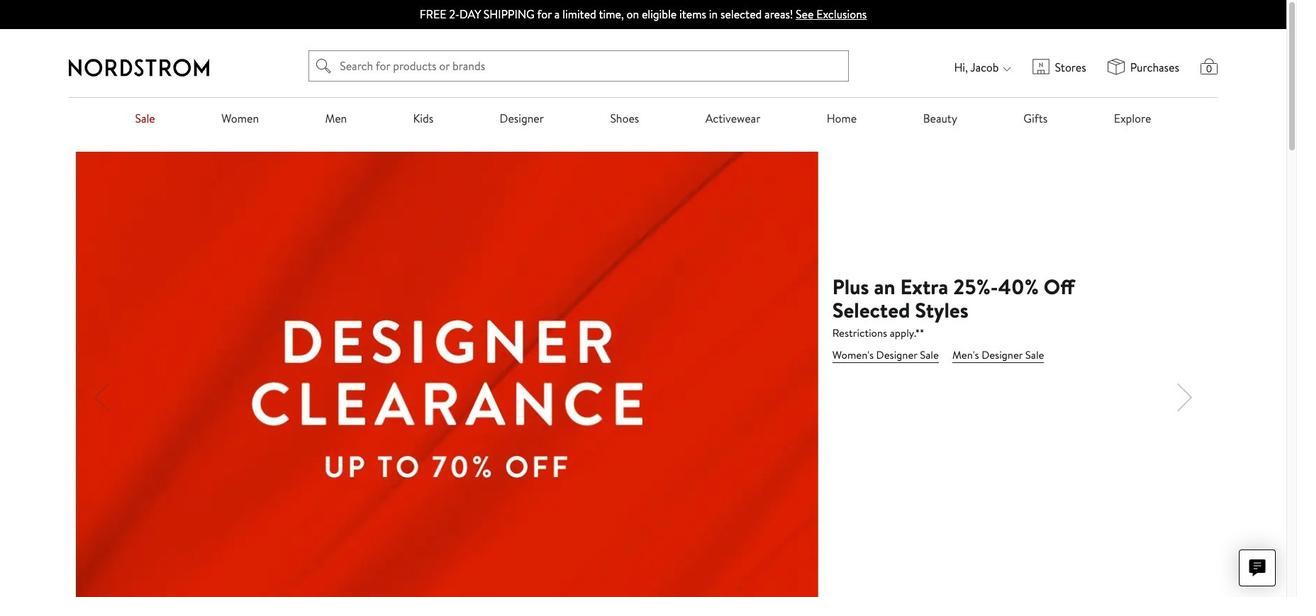 Task type: locate. For each thing, give the bounding box(es) containing it.
Search for products or brands search field
[[335, 51, 849, 81]]

large search image
[[317, 58, 331, 75]]

nordstrom logo element
[[69, 59, 209, 76]]

previous slide image
[[87, 377, 116, 419]]



Task type: describe. For each thing, give the bounding box(es) containing it.
Search search field
[[309, 50, 849, 82]]

next slide image
[[1170, 377, 1200, 419]]

live chat image
[[1249, 560, 1266, 577]]



